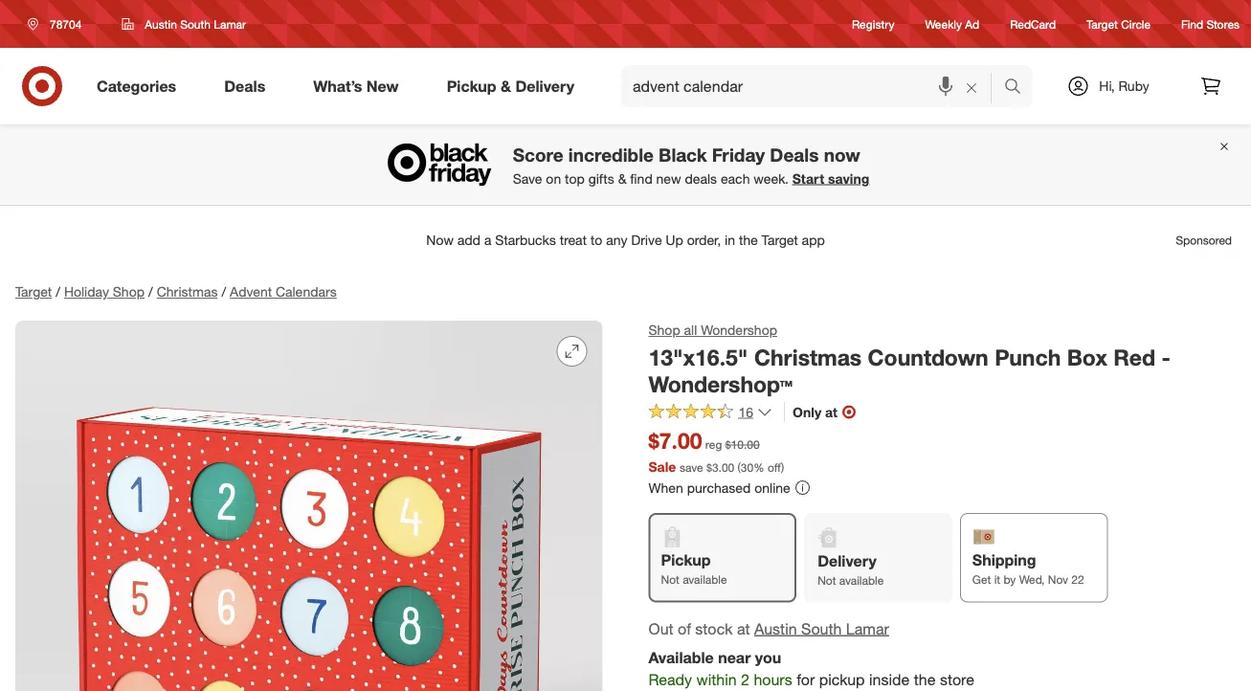 Task type: vqa. For each thing, say whether or not it's contained in the screenshot.
Delivery within the Delivery Not available
yes



Task type: locate. For each thing, give the bounding box(es) containing it.
search
[[996, 79, 1042, 97]]

$7.00 reg $10.00 sale save $ 3.00 ( 30 % off )
[[649, 427, 784, 475]]

0 horizontal spatial austin
[[145, 17, 177, 31]]

south up "available near you ready within 2 hours for pickup inside the store"
[[801, 619, 842, 638]]

available inside delivery not available
[[839, 574, 884, 588]]

0 horizontal spatial target
[[15, 283, 52, 300]]

weekly ad link
[[925, 16, 980, 32]]

1 horizontal spatial pickup
[[661, 551, 711, 569]]

1 vertical spatial christmas
[[754, 344, 862, 370]]

/ left christmas link
[[148, 283, 153, 300]]

store
[[940, 671, 975, 689]]

available up austin south lamar button
[[839, 574, 884, 588]]

$
[[706, 460, 712, 474]]

advent
[[230, 283, 272, 300]]

south up deals link
[[180, 17, 211, 31]]

advertisement region
[[0, 217, 1251, 263]]

0 horizontal spatial south
[[180, 17, 211, 31]]

1 horizontal spatial at
[[825, 403, 838, 420]]

1 horizontal spatial &
[[618, 170, 627, 187]]

holiday shop link
[[64, 283, 145, 300]]

0 vertical spatial delivery
[[515, 77, 574, 95]]

lamar up deals link
[[214, 17, 246, 31]]

for
[[797, 671, 815, 689]]

categories
[[97, 77, 176, 95]]

3 / from the left
[[222, 283, 226, 300]]

$7.00
[[649, 427, 702, 454]]

1 horizontal spatial deals
[[770, 144, 819, 166]]

lamar up inside
[[846, 619, 889, 638]]

pickup & delivery link
[[430, 65, 598, 107]]

deals up start
[[770, 144, 819, 166]]

&
[[501, 77, 511, 95], [618, 170, 627, 187]]

pickup up of
[[661, 551, 711, 569]]

christmas up only
[[754, 344, 862, 370]]

deals down austin south lamar
[[224, 77, 265, 95]]

registry link
[[852, 16, 895, 32]]

it
[[994, 573, 1000, 587]]

1 vertical spatial pickup
[[661, 551, 711, 569]]

lamar
[[214, 17, 246, 31], [846, 619, 889, 638]]

the
[[914, 671, 936, 689]]

countdown
[[868, 344, 989, 370]]

target left holiday
[[15, 283, 52, 300]]

0 vertical spatial deals
[[224, 77, 265, 95]]

0 horizontal spatial not
[[661, 573, 680, 587]]

austin up you
[[754, 619, 797, 638]]

not up out
[[661, 573, 680, 587]]

pickup
[[447, 77, 496, 95], [661, 551, 711, 569]]

pickup & delivery
[[447, 77, 574, 95]]

0 vertical spatial south
[[180, 17, 211, 31]]

available inside pickup not available
[[683, 573, 727, 587]]

1 vertical spatial at
[[737, 619, 750, 638]]

0 horizontal spatial delivery
[[515, 77, 574, 95]]

0 vertical spatial shop
[[113, 283, 145, 300]]

target left circle
[[1087, 17, 1118, 31]]

shop left all
[[649, 322, 680, 338]]

new
[[367, 77, 399, 95]]

delivery up austin south lamar button
[[818, 552, 877, 570]]

available up stock at the right
[[683, 573, 727, 587]]

0 horizontal spatial available
[[683, 573, 727, 587]]

hours
[[754, 671, 792, 689]]

1 horizontal spatial delivery
[[818, 552, 877, 570]]

delivery up score
[[515, 77, 574, 95]]

south
[[180, 17, 211, 31], [801, 619, 842, 638]]

0 vertical spatial pickup
[[447, 77, 496, 95]]

austin up categories link
[[145, 17, 177, 31]]

deals
[[224, 77, 265, 95], [770, 144, 819, 166]]

0 horizontal spatial &
[[501, 77, 511, 95]]

1 vertical spatial shop
[[649, 322, 680, 338]]

target circle
[[1087, 17, 1151, 31]]

what's
[[313, 77, 362, 95]]

What can we help you find? suggestions appear below search field
[[621, 65, 1009, 107]]

nov
[[1048, 573, 1068, 587]]

0 vertical spatial lamar
[[214, 17, 246, 31]]

%
[[754, 460, 765, 474]]

0 horizontal spatial christmas
[[157, 283, 218, 300]]

ruby
[[1119, 78, 1149, 94]]

$10.00
[[725, 437, 760, 452]]

1 horizontal spatial austin
[[754, 619, 797, 638]]

only at
[[793, 403, 838, 420]]

1 horizontal spatial available
[[839, 574, 884, 588]]

available
[[683, 573, 727, 587], [839, 574, 884, 588]]

target circle link
[[1087, 16, 1151, 32]]

1 vertical spatial deals
[[770, 144, 819, 166]]

christmas left advent at top
[[157, 283, 218, 300]]

0 horizontal spatial pickup
[[447, 77, 496, 95]]

13"x16.5"
[[649, 344, 748, 370]]

1 horizontal spatial /
[[148, 283, 153, 300]]

not
[[661, 573, 680, 587], [818, 574, 836, 588]]

advent calendars link
[[230, 283, 337, 300]]

0 horizontal spatial /
[[56, 283, 60, 300]]

78704 button
[[15, 7, 102, 41]]

1 horizontal spatial shop
[[649, 322, 680, 338]]

hi,
[[1099, 78, 1115, 94]]

shipping
[[972, 551, 1036, 569]]

1 horizontal spatial christmas
[[754, 344, 862, 370]]

2
[[741, 671, 750, 689]]

new
[[656, 170, 681, 187]]

out
[[649, 619, 674, 638]]

deals inside score incredible black friday deals now save on top gifts & find new deals each week. start saving
[[770, 144, 819, 166]]

start
[[792, 170, 824, 187]]

not inside pickup not available
[[661, 573, 680, 587]]

pickup inside pickup not available
[[661, 551, 711, 569]]

/ right "target" link
[[56, 283, 60, 300]]

not up austin south lamar button
[[818, 574, 836, 588]]

0 vertical spatial christmas
[[157, 283, 218, 300]]

0 vertical spatial target
[[1087, 17, 1118, 31]]

south inside dropdown button
[[180, 17, 211, 31]]

1 vertical spatial target
[[15, 283, 52, 300]]

shop right holiday
[[113, 283, 145, 300]]

you
[[755, 649, 781, 667]]

by
[[1004, 573, 1016, 587]]

christmas
[[157, 283, 218, 300], [754, 344, 862, 370]]

shop
[[113, 283, 145, 300], [649, 322, 680, 338]]

/ left advent at top
[[222, 283, 226, 300]]

1 vertical spatial lamar
[[846, 619, 889, 638]]

1 horizontal spatial target
[[1087, 17, 1118, 31]]

inside
[[869, 671, 910, 689]]

1 vertical spatial south
[[801, 619, 842, 638]]

incredible
[[568, 144, 654, 166]]

1 horizontal spatial south
[[801, 619, 842, 638]]

0 vertical spatial austin
[[145, 17, 177, 31]]

online
[[755, 479, 790, 496]]

1 horizontal spatial not
[[818, 574, 836, 588]]

0 vertical spatial at
[[825, 403, 838, 420]]

pickup right new
[[447, 77, 496, 95]]

0 horizontal spatial deals
[[224, 77, 265, 95]]

1 vertical spatial &
[[618, 170, 627, 187]]

2 horizontal spatial /
[[222, 283, 226, 300]]

16 link
[[649, 403, 773, 425]]

at right stock at the right
[[737, 619, 750, 638]]

at
[[825, 403, 838, 420], [737, 619, 750, 638]]

1 vertical spatial delivery
[[818, 552, 877, 570]]

austin south lamar button
[[109, 7, 259, 41]]

at right only
[[825, 403, 838, 420]]

16
[[739, 403, 753, 420]]

not inside delivery not available
[[818, 574, 836, 588]]

punch
[[995, 344, 1061, 370]]

0 horizontal spatial lamar
[[214, 17, 246, 31]]

pickup
[[819, 671, 865, 689]]



Task type: describe. For each thing, give the bounding box(es) containing it.
delivery not available
[[818, 552, 884, 588]]

weekly
[[925, 17, 962, 31]]

2 / from the left
[[148, 283, 153, 300]]

stores
[[1207, 17, 1240, 31]]

all
[[684, 322, 697, 338]]

not for delivery
[[818, 574, 836, 588]]

save
[[513, 170, 542, 187]]

13&#34;x16.5&#34; christmas countdown punch box red - wondershop&#8482;, 1 of 5 image
[[15, 321, 603, 691]]

find stores link
[[1181, 16, 1240, 32]]

week.
[[754, 170, 789, 187]]

deals link
[[208, 65, 289, 107]]

wondershop™
[[649, 371, 793, 398]]

out of stock at austin south lamar
[[649, 619, 889, 638]]

pickup not available
[[661, 551, 727, 587]]

3.00
[[712, 460, 735, 474]]

0 horizontal spatial shop
[[113, 283, 145, 300]]

ready
[[649, 671, 692, 689]]

0 horizontal spatial at
[[737, 619, 750, 638]]

available for pickup
[[683, 573, 727, 587]]

reg
[[705, 437, 722, 452]]

deals
[[685, 170, 717, 187]]

sale
[[649, 458, 676, 475]]

delivery inside the pickup & delivery link
[[515, 77, 574, 95]]

wondershop
[[701, 322, 777, 338]]

now
[[824, 144, 860, 166]]

save
[[680, 460, 703, 474]]

near
[[718, 649, 751, 667]]

find
[[630, 170, 653, 187]]

pickup for not
[[661, 551, 711, 569]]

each
[[721, 170, 750, 187]]

score incredible black friday deals now save on top gifts & find new deals each week. start saving
[[513, 144, 869, 187]]

top
[[565, 170, 585, 187]]

1 horizontal spatial lamar
[[846, 619, 889, 638]]

& inside score incredible black friday deals now save on top gifts & find new deals each week. start saving
[[618, 170, 627, 187]]

off
[[768, 460, 781, 474]]

1 / from the left
[[56, 283, 60, 300]]

target / holiday shop / christmas / advent calendars
[[15, 283, 337, 300]]

ad
[[965, 17, 980, 31]]

search button
[[996, 65, 1042, 111]]

when
[[649, 479, 683, 496]]

not for pickup
[[661, 573, 680, 587]]

of
[[678, 619, 691, 638]]

-
[[1162, 344, 1171, 370]]

registry
[[852, 17, 895, 31]]

black
[[659, 144, 707, 166]]

gifts
[[588, 170, 614, 187]]

weekly ad
[[925, 17, 980, 31]]

redcard
[[1010, 17, 1056, 31]]

target link
[[15, 283, 52, 300]]

circle
[[1121, 17, 1151, 31]]

saving
[[828, 170, 869, 187]]

only
[[793, 403, 822, 420]]

22
[[1072, 573, 1084, 587]]

1 vertical spatial austin
[[754, 619, 797, 638]]

within
[[696, 671, 737, 689]]

30
[[741, 460, 754, 474]]

shop inside shop all wondershop 13"x16.5" christmas countdown punch box red - wondershop™
[[649, 322, 680, 338]]

target for target / holiday shop / christmas / advent calendars
[[15, 283, 52, 300]]

austin south lamar button
[[754, 618, 889, 640]]

78704
[[50, 17, 82, 31]]

on
[[546, 170, 561, 187]]

0 vertical spatial &
[[501, 77, 511, 95]]

red
[[1114, 344, 1156, 370]]

purchased
[[687, 479, 751, 496]]

categories link
[[80, 65, 200, 107]]

lamar inside austin south lamar dropdown button
[[214, 17, 246, 31]]

)
[[781, 460, 784, 474]]

target for target circle
[[1087, 17, 1118, 31]]

wed,
[[1019, 573, 1045, 587]]

redcard link
[[1010, 16, 1056, 32]]

what's new
[[313, 77, 399, 95]]

get
[[972, 573, 991, 587]]

(
[[738, 460, 741, 474]]

find
[[1181, 17, 1204, 31]]

austin south lamar
[[145, 17, 246, 31]]

shop all wondershop 13"x16.5" christmas countdown punch box red - wondershop™
[[649, 322, 1171, 398]]

hi, ruby
[[1099, 78, 1149, 94]]

box
[[1067, 344, 1108, 370]]

available near you ready within 2 hours for pickup inside the store
[[649, 649, 975, 689]]

find stores
[[1181, 17, 1240, 31]]

austin inside dropdown button
[[145, 17, 177, 31]]

christmas link
[[157, 283, 218, 300]]

pickup for &
[[447, 77, 496, 95]]

calendars
[[276, 283, 337, 300]]

available for delivery
[[839, 574, 884, 588]]

delivery inside delivery not available
[[818, 552, 877, 570]]

christmas inside shop all wondershop 13"x16.5" christmas countdown punch box red - wondershop™
[[754, 344, 862, 370]]



